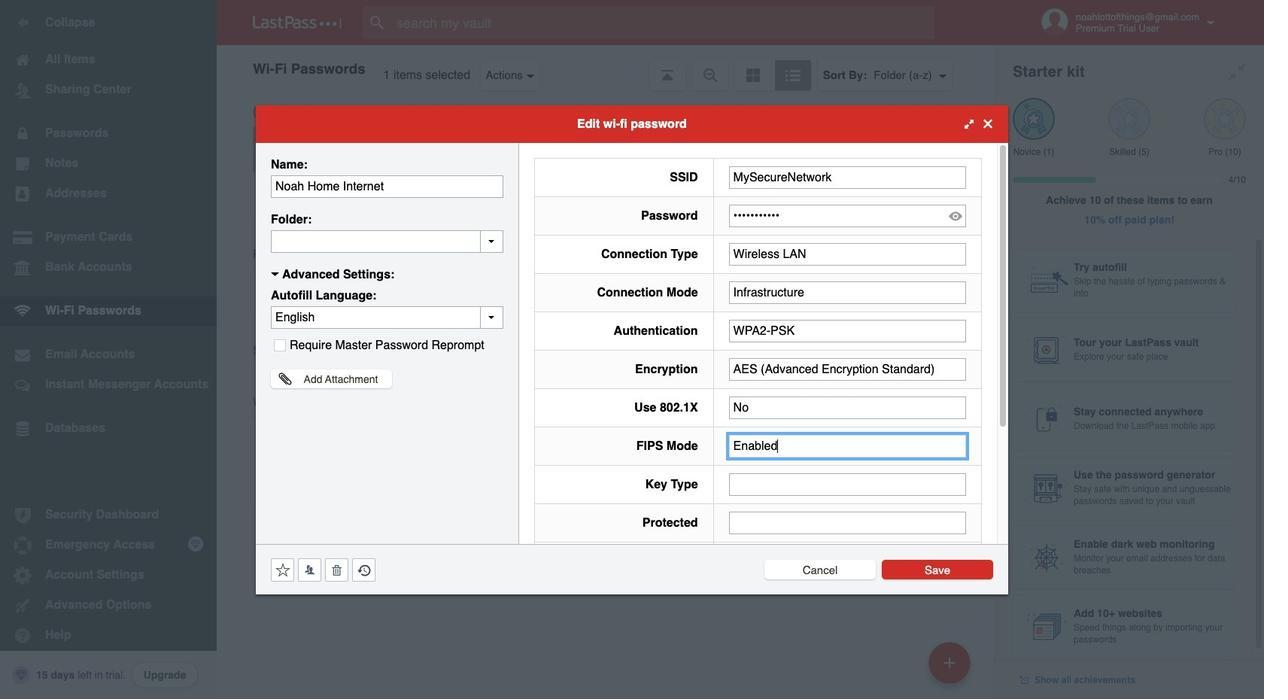 Task type: vqa. For each thing, say whether or not it's contained in the screenshot.
New item navigation
yes



Task type: locate. For each thing, give the bounding box(es) containing it.
main navigation navigation
[[0, 0, 217, 699]]

search my vault text field
[[363, 6, 964, 39]]

dialog
[[256, 105, 1008, 690]]

new item image
[[944, 657, 955, 668]]

None text field
[[271, 175, 503, 198], [271, 230, 503, 252], [729, 281, 966, 304], [729, 319, 966, 342], [729, 358, 966, 380], [729, 396, 966, 419], [729, 435, 966, 457], [271, 175, 503, 198], [271, 230, 503, 252], [729, 281, 966, 304], [729, 319, 966, 342], [729, 358, 966, 380], [729, 396, 966, 419], [729, 435, 966, 457]]

None password field
[[729, 204, 966, 227]]

new item navigation
[[923, 637, 980, 699]]

None text field
[[729, 166, 966, 188], [729, 243, 966, 265], [729, 473, 966, 495], [729, 511, 966, 534], [729, 166, 966, 188], [729, 243, 966, 265], [729, 473, 966, 495], [729, 511, 966, 534]]

lastpass image
[[253, 16, 342, 29]]

vault options navigation
[[217, 45, 995, 90]]



Task type: describe. For each thing, give the bounding box(es) containing it.
Search search field
[[363, 6, 964, 39]]



